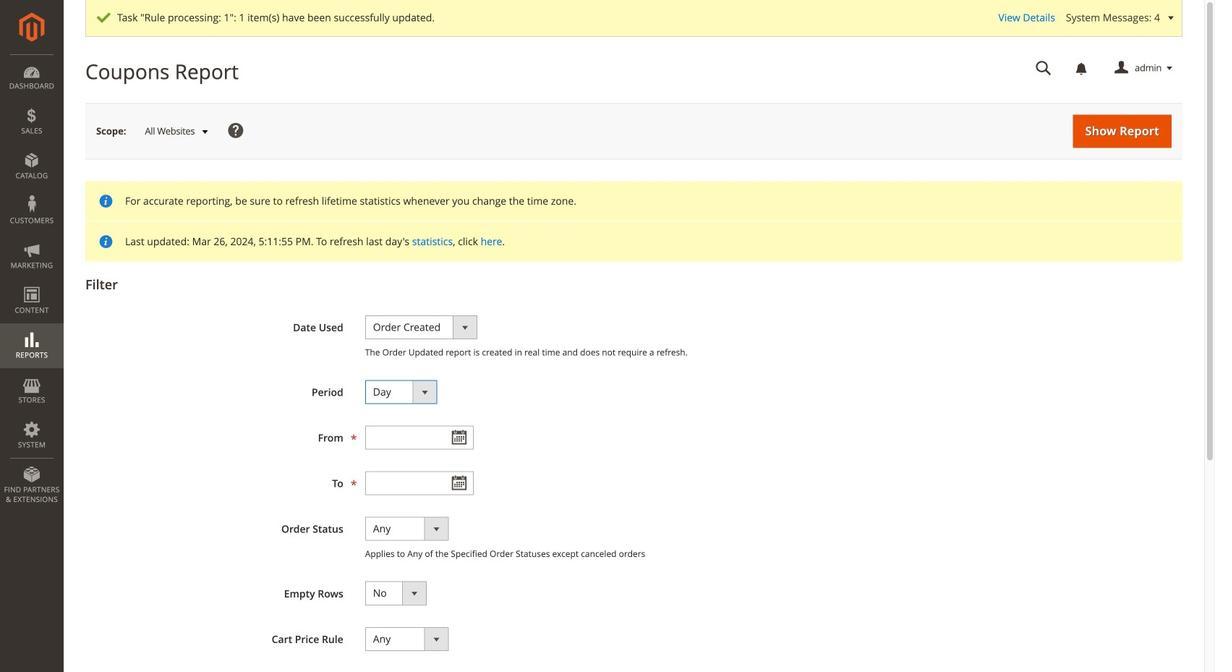 Task type: locate. For each thing, give the bounding box(es) containing it.
menu bar
[[0, 54, 64, 512]]

None text field
[[365, 426, 474, 450]]

None text field
[[1026, 56, 1062, 81], [365, 471, 474, 495], [1026, 56, 1062, 81], [365, 471, 474, 495]]



Task type: describe. For each thing, give the bounding box(es) containing it.
magento admin panel image
[[19, 12, 45, 42]]



